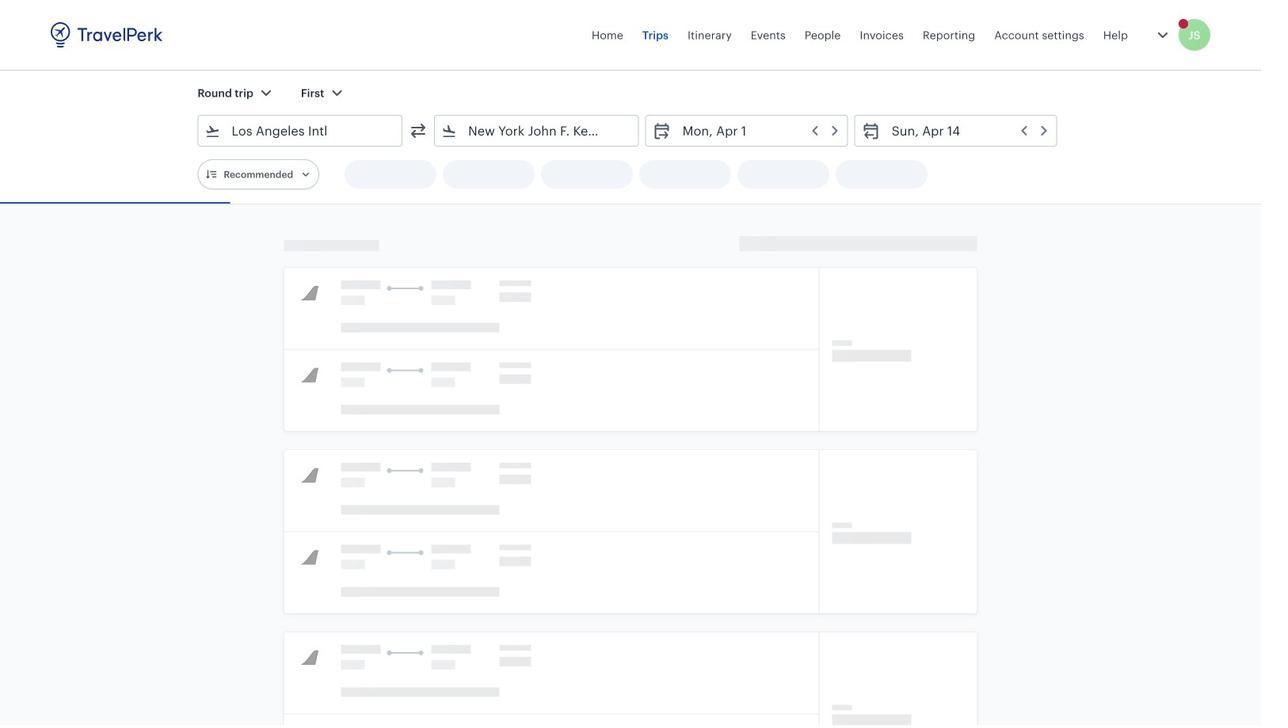 Task type: describe. For each thing, give the bounding box(es) containing it.
Depart field
[[672, 118, 841, 143]]

From search field
[[221, 118, 381, 143]]



Task type: locate. For each thing, give the bounding box(es) containing it.
To search field
[[457, 118, 618, 143]]

Return field
[[881, 118, 1051, 143]]



Task type: vqa. For each thing, say whether or not it's contained in the screenshot.
To search field
yes



